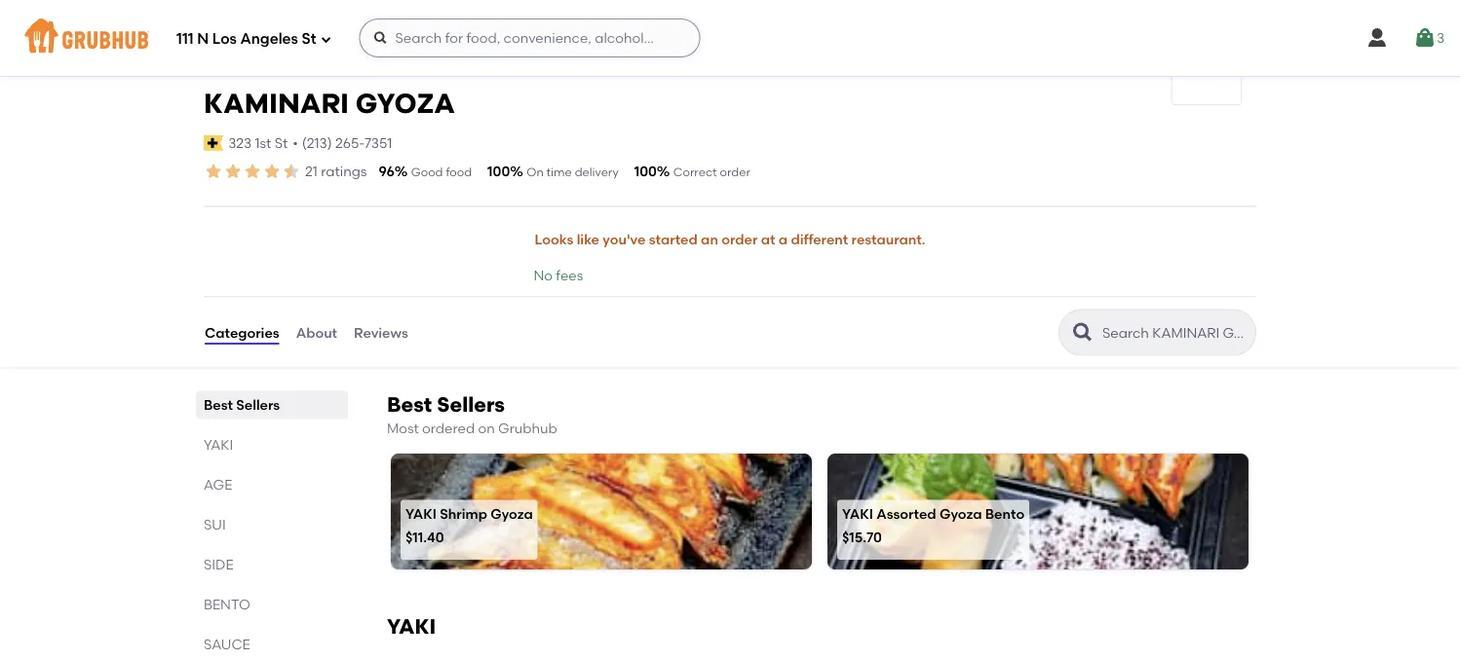 Task type: locate. For each thing, give the bounding box(es) containing it.
delivery
[[575, 165, 619, 179]]

1 100 from the left
[[487, 163, 510, 180]]

reviews
[[354, 325, 408, 341]]

1 horizontal spatial 100
[[634, 163, 657, 180]]

best up "most"
[[387, 392, 432, 417]]

order inside button
[[722, 232, 758, 248]]

Search for food, convenience, alcohol... search field
[[359, 19, 700, 58]]

2 horizontal spatial svg image
[[1413, 26, 1437, 50]]

1 horizontal spatial svg image
[[1366, 26, 1389, 50]]

different
[[791, 232, 848, 248]]

yaki up $15.70
[[842, 506, 873, 523]]

about button
[[295, 298, 338, 368]]

gyoza left bento
[[940, 506, 982, 523]]

gyoza
[[491, 506, 533, 523], [940, 506, 982, 523]]

yaki
[[204, 437, 233, 454], [406, 506, 437, 523], [842, 506, 873, 523], [387, 615, 436, 640]]

0 horizontal spatial sellers
[[236, 397, 280, 414]]

best inside best sellers most ordered on grubhub
[[387, 392, 432, 417]]

gyoza inside yaki assorted gyoza bento $15.70
[[940, 506, 982, 523]]

ordered
[[422, 420, 475, 437]]

1 gyoza from the left
[[491, 506, 533, 523]]

sellers for best sellers
[[236, 397, 280, 414]]

svg image
[[1366, 26, 1389, 50], [1413, 26, 1437, 50], [320, 34, 332, 45]]

1 horizontal spatial st
[[302, 30, 316, 48]]

sauce
[[204, 637, 250, 654]]

kaminari gyoza logo image
[[1173, 52, 1241, 88]]

323 1st st
[[228, 135, 288, 151]]

0 horizontal spatial st
[[275, 135, 288, 151]]

yaki down $11.40 on the bottom of page
[[387, 615, 436, 640]]

best up yaki tab
[[204, 397, 233, 414]]

good food
[[411, 165, 472, 179]]

you've
[[603, 232, 646, 248]]

ratings
[[321, 163, 367, 180]]

sellers inside best sellers most ordered on grubhub
[[437, 392, 505, 417]]

order left at
[[722, 232, 758, 248]]

yaki assorted gyoza bento $15.70
[[842, 506, 1025, 546]]

yaki up $11.40 on the bottom of page
[[406, 506, 437, 523]]

a
[[779, 232, 788, 248]]

svg image inside 3 button
[[1413, 26, 1437, 50]]

bento
[[204, 597, 250, 614]]

3 button
[[1413, 20, 1445, 56]]

sellers up on
[[437, 392, 505, 417]]

kaminari
[[204, 87, 349, 120]]

bento tab
[[204, 595, 340, 616]]

100 for correct order
[[634, 163, 657, 180]]

gyoza inside yaki shrimp gyoza $11.40
[[491, 506, 533, 523]]

st inside main navigation navigation
[[302, 30, 316, 48]]

1 horizontal spatial best
[[387, 392, 432, 417]]

0 vertical spatial st
[[302, 30, 316, 48]]

gyoza for shrimp
[[491, 506, 533, 523]]

reviews button
[[353, 298, 409, 368]]

svg image
[[373, 30, 388, 46]]

yaki up age
[[204, 437, 233, 454]]

like
[[577, 232, 599, 248]]

0 horizontal spatial gyoza
[[491, 506, 533, 523]]

$11.40
[[406, 529, 444, 546]]

best inside tab
[[204, 397, 233, 414]]

categories button
[[204, 298, 280, 368]]

0 horizontal spatial best
[[204, 397, 233, 414]]

st left •
[[275, 135, 288, 151]]

on time delivery
[[527, 165, 619, 179]]

1 vertical spatial st
[[275, 135, 288, 151]]

gyoza
[[355, 87, 455, 120]]

main navigation navigation
[[0, 0, 1460, 76]]

100 left on
[[487, 163, 510, 180]]

star icon image
[[204, 162, 223, 181], [223, 162, 243, 181], [243, 162, 262, 181], [262, 162, 282, 181], [282, 162, 301, 181], [282, 162, 301, 181]]

2 100 from the left
[[634, 163, 657, 180]]

age tab
[[204, 475, 340, 496]]

sellers
[[437, 392, 505, 417], [236, 397, 280, 414]]

sellers inside tab
[[236, 397, 280, 414]]

• (213) 265-7351
[[293, 135, 392, 151]]

1 horizontal spatial sellers
[[437, 392, 505, 417]]

7351
[[365, 135, 392, 151]]

gyoza right shrimp on the left bottom of the page
[[491, 506, 533, 523]]

3
[[1437, 30, 1445, 46]]

100 right the delivery
[[634, 163, 657, 180]]

best
[[387, 392, 432, 417], [204, 397, 233, 414]]

1 horizontal spatial gyoza
[[940, 506, 982, 523]]

time
[[546, 165, 572, 179]]

fees
[[556, 267, 583, 283]]

order
[[720, 165, 750, 179], [722, 232, 758, 248]]

sui
[[204, 517, 226, 534]]

21 ratings
[[305, 163, 367, 180]]

100
[[487, 163, 510, 180], [634, 163, 657, 180]]

st
[[302, 30, 316, 48], [275, 135, 288, 151]]

order right correct
[[720, 165, 750, 179]]

looks like you've started an order at a different restaurant. button
[[534, 219, 927, 262]]

restaurant.
[[852, 232, 926, 248]]

yaki inside yaki assorted gyoza bento $15.70
[[842, 506, 873, 523]]

1 vertical spatial order
[[722, 232, 758, 248]]

2 gyoza from the left
[[940, 506, 982, 523]]

sellers up yaki tab
[[236, 397, 280, 414]]

0 horizontal spatial 100
[[487, 163, 510, 180]]

21
[[305, 163, 318, 180]]

st right angeles
[[302, 30, 316, 48]]

angeles
[[240, 30, 298, 48]]

yaki shrimp gyoza $11.40
[[406, 506, 533, 546]]



Task type: describe. For each thing, give the bounding box(es) containing it.
1st
[[255, 135, 271, 151]]

on
[[478, 420, 495, 437]]

bento
[[985, 506, 1025, 523]]

0 vertical spatial order
[[720, 165, 750, 179]]

age
[[204, 477, 232, 494]]

shrimp
[[440, 506, 487, 523]]

111 n los angeles st
[[176, 30, 316, 48]]

best sellers most ordered on grubhub
[[387, 392, 557, 437]]

gyoza for assorted
[[940, 506, 982, 523]]

kaminari gyoza
[[204, 87, 455, 120]]

at
[[761, 232, 775, 248]]

subscription pass image
[[204, 135, 223, 151]]

yaki inside yaki shrimp gyoza $11.40
[[406, 506, 437, 523]]

best sellers tab
[[204, 395, 340, 416]]

0 horizontal spatial svg image
[[320, 34, 332, 45]]

sauce tab
[[204, 635, 340, 656]]

st inside button
[[275, 135, 288, 151]]

$15.70
[[842, 529, 882, 546]]

best sellers
[[204, 397, 280, 414]]

n
[[197, 30, 209, 48]]

food
[[446, 165, 472, 179]]

looks
[[535, 232, 573, 248]]

Search KAMINARI GYOZA search field
[[1101, 324, 1250, 343]]

correct
[[673, 165, 717, 179]]

an
[[701, 232, 718, 248]]

(213) 265-7351 button
[[302, 133, 392, 153]]

about
[[296, 325, 337, 341]]

side tab
[[204, 555, 340, 576]]

yaki tab
[[204, 435, 340, 456]]

correct order
[[673, 165, 750, 179]]

grubhub
[[498, 420, 557, 437]]

best for best sellers
[[204, 397, 233, 414]]

100 for on time delivery
[[487, 163, 510, 180]]

yaki inside yaki tab
[[204, 437, 233, 454]]

best for best sellers most ordered on grubhub
[[387, 392, 432, 417]]

323
[[228, 135, 252, 151]]

323 1st st button
[[227, 132, 289, 154]]

•
[[293, 135, 298, 151]]

(213)
[[302, 135, 332, 151]]

no fees
[[534, 267, 583, 283]]

on
[[527, 165, 544, 179]]

side
[[204, 557, 234, 574]]

search icon image
[[1071, 321, 1095, 345]]

los
[[212, 30, 237, 48]]

good
[[411, 165, 443, 179]]

most
[[387, 420, 419, 437]]

assorted
[[877, 506, 936, 523]]

sellers for best sellers most ordered on grubhub
[[437, 392, 505, 417]]

96
[[379, 163, 395, 180]]

111
[[176, 30, 194, 48]]

looks like you've started an order at a different restaurant.
[[535, 232, 926, 248]]

no
[[534, 267, 553, 283]]

categories
[[205, 325, 279, 341]]

sui tab
[[204, 515, 340, 536]]

265-
[[335, 135, 365, 151]]

started
[[649, 232, 698, 248]]



Task type: vqa. For each thing, say whether or not it's contained in the screenshot.
the best associated with Best Sellers Most ordered on Grubhub
yes



